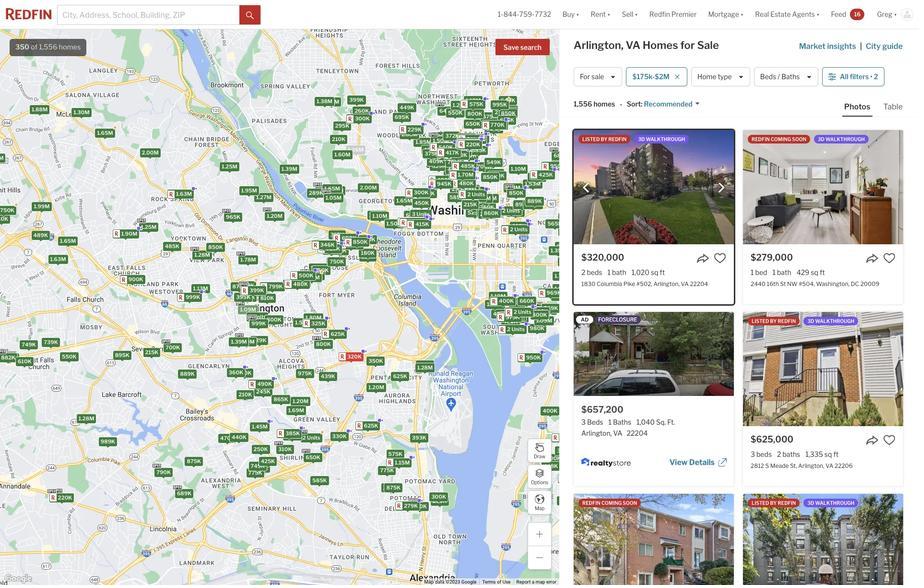 Task type: locate. For each thing, give the bounding box(es) containing it.
walkthrough down 22206 at the bottom right of the page
[[816, 500, 855, 506]]

1 vertical spatial 1.70m
[[304, 274, 320, 281]]

1.80m right 372k
[[472, 135, 488, 142]]

1.35m down 1.66m on the top of page
[[551, 247, 567, 254]]

595k
[[560, 258, 575, 265], [561, 434, 575, 441]]

870k
[[361, 236, 376, 243]]

749k up 610k
[[22, 341, 36, 348]]

425k down the '1.45m'
[[261, 458, 275, 465]]

1 vertical spatial 385k
[[286, 430, 300, 437]]

1.15m up 945k
[[446, 170, 461, 176]]

950k down "390k"
[[551, 163, 565, 170]]

2 1 bath from the left
[[773, 268, 792, 277]]

photo of 1830 columbia pike #502, arlington, va 22204 image
[[574, 130, 735, 244]]

of left use
[[497, 580, 502, 585]]

995k
[[493, 101, 507, 108]]

$625,000
[[751, 434, 794, 445]]

2 vertical spatial va
[[826, 462, 834, 470]]

previous button image
[[582, 183, 591, 192]]

beds up 1830
[[587, 268, 603, 277]]

buy
[[563, 10, 575, 18]]

redfin coming soon for photo of 4669 logsdon dr #71, annandale, va 22003
[[583, 500, 638, 506]]

st
[[781, 280, 787, 288]]

by for photo of 1900 s st nw #401, washington, dc 20009
[[771, 500, 778, 506]]

premier
[[672, 10, 697, 18]]

1 bath for $320,000
[[608, 268, 627, 277]]

600k down 549k in the right top of the page
[[488, 170, 503, 177]]

map down options
[[535, 505, 545, 511]]

error
[[547, 580, 557, 585]]

walkthrough down photos button
[[826, 136, 866, 142]]

• for homes
[[620, 101, 623, 109]]

1 vertical spatial 210k
[[239, 391, 252, 398]]

save
[[504, 43, 519, 51]]

1 horizontal spatial 749k
[[251, 463, 265, 469]]

3d for photo of 1900 s st nw #401, washington, dc 20009
[[808, 500, 815, 506]]

1 vertical spatial 1.13m
[[193, 285, 208, 292]]

210k up 1.60m
[[332, 136, 346, 142]]

• for filters
[[871, 73, 873, 81]]

1 horizontal spatial 775k
[[380, 467, 394, 474]]

redfin coming soon for photo of 2440 16th st nw #504, washington, dc 20009
[[752, 136, 807, 142]]

photo of 1900 s st nw #401, washington, dc 20009 image
[[744, 494, 904, 585]]

sq for $279,000
[[812, 268, 819, 277]]

295k
[[335, 122, 350, 129], [452, 186, 466, 193]]

1.18m
[[466, 97, 481, 104]]

$175k-$2m
[[633, 73, 670, 81]]

city
[[867, 42, 882, 51]]

415k
[[448, 166, 462, 173], [416, 221, 429, 228], [544, 305, 558, 311]]

2 vertical spatial 575k
[[389, 451, 403, 458]]

ft for $320,000
[[660, 268, 665, 277]]

0 horizontal spatial of
[[31, 43, 38, 51]]

1 vertical spatial 525k
[[311, 265, 325, 271]]

899k
[[516, 201, 530, 208]]

749k
[[22, 341, 36, 348], [251, 463, 265, 469]]

0 horizontal spatial sq
[[651, 268, 659, 277]]

450k down 1.72m
[[475, 204, 489, 211]]

map left the data on the left bottom of page
[[425, 580, 434, 585]]

1 horizontal spatial 215k
[[464, 201, 477, 208]]

595k right 'draw' "button"
[[561, 434, 575, 441]]

1 vertical spatial 325k
[[312, 320, 326, 327]]

bath up st
[[778, 268, 792, 277]]

0 vertical spatial 749k
[[22, 341, 36, 348]]

0 vertical spatial 425k
[[539, 171, 553, 178]]

1 vertical spatial 415k
[[416, 221, 429, 228]]

752k
[[3, 354, 17, 361]]

1 vertical spatial homes
[[594, 100, 616, 108]]

sell
[[622, 10, 634, 18]]

for
[[580, 73, 591, 81]]

1.12m
[[502, 109, 517, 115]]

1,335 sq ft
[[806, 450, 839, 458]]

775k down the '1.45m'
[[249, 470, 262, 476]]

▾ right "buy"
[[577, 10, 580, 18]]

399k up 448k
[[558, 447, 572, 454]]

listed down the 1,556 homes •
[[583, 136, 600, 142]]

0 horizontal spatial 289k
[[309, 190, 324, 197]]

535k
[[509, 209, 523, 215]]

s
[[766, 462, 770, 470]]

1.15m right 1.03m
[[410, 211, 425, 218]]

2 vertical spatial 1.10m
[[491, 293, 506, 300]]

450k up 3 units
[[415, 200, 429, 206]]

0 horizontal spatial favorite button checkbox
[[714, 252, 727, 265]]

325k down the "840k"
[[312, 320, 326, 327]]

1 1 bath from the left
[[608, 268, 627, 277]]

beds up s
[[757, 450, 772, 458]]

0 horizontal spatial 480k
[[293, 281, 308, 287]]

1 vertical spatial soon
[[623, 500, 638, 506]]

all filters • 2
[[841, 73, 879, 81]]

695k down 449k
[[395, 114, 409, 120]]

0 horizontal spatial 1,556
[[39, 43, 57, 51]]

1.13m left 659k
[[193, 285, 208, 292]]

3 inside map region
[[412, 211, 416, 217]]

real estate agents ▾ button
[[750, 0, 826, 29]]

0 horizontal spatial map
[[425, 580, 434, 585]]

1 horizontal spatial 1.28m
[[195, 252, 210, 258]]

640k up 815k
[[501, 97, 516, 104]]

soon for photo of 2440 16th st nw #504, washington, dc 20009
[[793, 136, 807, 142]]

0 vertical spatial 575k
[[470, 101, 484, 107]]

1.23m
[[554, 293, 569, 300]]

3 right 1.03m
[[412, 211, 416, 217]]

table button
[[882, 102, 905, 116]]

bath for $320,000
[[613, 268, 627, 277]]

385k down the 645k
[[472, 147, 486, 154]]

|
[[861, 42, 863, 51]]

1.10m up 1.53m
[[511, 165, 526, 172]]

terms of use
[[483, 580, 511, 585]]

0 horizontal spatial 310k
[[278, 446, 292, 453]]

2440
[[751, 280, 766, 288]]

2 bath from the left
[[778, 268, 792, 277]]

0 horizontal spatial bath
[[613, 268, 627, 277]]

1 horizontal spatial 750k
[[330, 258, 344, 265]]

289k
[[309, 190, 324, 197], [433, 498, 447, 505]]

0 vertical spatial 615k
[[406, 212, 420, 218]]

sq right the 429
[[812, 268, 819, 277]]

0 vertical spatial soon
[[793, 136, 807, 142]]

365k
[[57, 494, 72, 501]]

750k left 1.99m
[[0, 207, 14, 213]]

sell ▾ button
[[617, 0, 644, 29]]

750k down 346k
[[330, 258, 344, 265]]

1 vertical spatial arlington,
[[654, 280, 680, 288]]

315k down '660k'
[[514, 315, 527, 322]]

6 ▾ from the left
[[895, 10, 898, 18]]

429k down 1.09m
[[252, 337, 267, 344]]

0 vertical spatial 1.13m
[[506, 184, 521, 191]]

1 horizontal spatial 615k
[[511, 299, 524, 306]]

1 bath
[[608, 268, 627, 277], [773, 268, 792, 277]]

450k left 635k
[[493, 311, 508, 317]]

660k
[[520, 297, 535, 304]]

4 ▾ from the left
[[741, 10, 744, 18]]

homes right 350
[[59, 43, 81, 51]]

1.13m
[[506, 184, 521, 191], [193, 285, 208, 292]]

1.78m up 969k
[[555, 273, 571, 280]]

325k
[[326, 245, 340, 252], [312, 320, 326, 327]]

3 beds
[[751, 450, 772, 458]]

575k up 770k on the right
[[483, 114, 497, 120]]

va left 22204
[[682, 280, 689, 288]]

meade
[[771, 462, 789, 470]]

beds
[[761, 73, 777, 81]]

965k
[[226, 214, 241, 221]]

1 horizontal spatial 1.78m
[[555, 273, 571, 280]]

google image
[[2, 573, 34, 585]]

650k
[[466, 121, 481, 127], [342, 235, 357, 241], [314, 267, 329, 274], [306, 454, 321, 461]]

799k down 417k
[[448, 159, 462, 165]]

1 bath from the left
[[613, 268, 627, 277]]

2 ▾ from the left
[[608, 10, 611, 18]]

575k
[[470, 101, 484, 107], [483, 114, 497, 120], [389, 451, 403, 458]]

1 vertical spatial 1.35m
[[551, 247, 567, 254]]

2 vertical spatial 1.63m
[[50, 256, 66, 263]]

1 horizontal spatial bath
[[778, 268, 792, 277]]

1.10m up 870k
[[373, 213, 388, 220]]

$175k-
[[633, 73, 655, 81]]

bed
[[756, 268, 768, 277]]

640k left 340k
[[440, 108, 454, 114]]

485k
[[461, 163, 475, 170], [165, 243, 180, 250]]

775k up 1.48m
[[380, 467, 394, 474]]

• inside button
[[871, 73, 873, 81]]

1,020 sq ft
[[632, 268, 665, 277]]

320k up the 460k
[[333, 247, 347, 254]]

listed down 2440
[[752, 318, 770, 324]]

▾ for buy ▾
[[577, 10, 580, 18]]

arlington, down 1,335
[[799, 462, 825, 470]]

▾ for greg ▾
[[895, 10, 898, 18]]

listed for photo of 1900 s st nw #401, washington, dc 20009
[[752, 500, 770, 506]]

2 horizontal spatial va
[[826, 462, 834, 470]]

1.03m
[[369, 212, 385, 219]]

540k
[[465, 140, 480, 147], [439, 144, 453, 151]]

595k down 835k on the right
[[560, 258, 575, 265]]

favorite button image
[[714, 252, 727, 265], [884, 252, 896, 265], [884, 434, 896, 446]]

950k down the 980k
[[527, 354, 541, 361]]

1 vertical spatial 1.25m
[[317, 187, 333, 194]]

0 vertical spatial 600k
[[488, 170, 503, 177]]

1 horizontal spatial ft
[[820, 268, 826, 277]]

1 for $320,000
[[608, 268, 611, 277]]

ft for $279,000
[[820, 268, 826, 277]]

615k
[[406, 212, 420, 218], [511, 299, 524, 306]]

295k right 945k
[[452, 186, 466, 193]]

1 up 16th
[[773, 268, 776, 277]]

1 horizontal spatial 1.80m
[[472, 135, 488, 142]]

1.50m
[[433, 137, 449, 144], [453, 180, 469, 187], [328, 187, 344, 194], [461, 187, 477, 194], [387, 220, 403, 227], [555, 285, 571, 292], [295, 319, 311, 326]]

0 vertical spatial 289k
[[309, 190, 324, 197]]

map inside button
[[535, 505, 545, 511]]

of for 350
[[31, 43, 38, 51]]

baths
[[783, 450, 801, 458]]

1 vertical spatial 515k
[[509, 313, 522, 320]]

1 1 from the left
[[608, 268, 611, 277]]

favorite button image for $320,000
[[714, 252, 727, 265]]

645k
[[466, 139, 480, 146]]

• right the filters on the top of the page
[[871, 73, 873, 81]]

480k right 945k
[[459, 180, 474, 187]]

0 horizontal spatial 540k
[[439, 144, 453, 151]]

695k up 1.07m
[[530, 174, 545, 181]]

2 horizontal spatial 1.63m
[[402, 131, 418, 138]]

0 horizontal spatial 640k
[[440, 108, 454, 114]]

listed by redfin
[[583, 136, 627, 142], [752, 318, 797, 324], [752, 500, 797, 506]]

1.66m
[[561, 228, 577, 235]]

1.20m up 329k
[[436, 155, 452, 162]]

0 vertical spatial listed by redfin
[[583, 136, 627, 142]]

bath for $279,000
[[778, 268, 792, 277]]

980k
[[530, 325, 545, 332]]

2 vertical spatial 695k
[[464, 186, 478, 193]]

1 horizontal spatial 689k
[[462, 152, 477, 159]]

1 vertical spatial 215k
[[145, 349, 159, 356]]

1 horizontal spatial 1.63m
[[176, 191, 192, 198]]

1 vertical spatial 279k
[[404, 502, 418, 509]]

575k up 340k
[[470, 101, 484, 107]]

0 horizontal spatial 399k
[[250, 287, 264, 294]]

a
[[532, 580, 535, 585]]

0 horizontal spatial 1.78m
[[241, 256, 256, 263]]

1.35m
[[346, 239, 361, 245], [551, 247, 567, 254]]

1.99m
[[34, 203, 50, 210]]

0 horizontal spatial 539k
[[434, 133, 448, 140]]

1 horizontal spatial 1.25m
[[222, 163, 238, 170]]

▾ for mortgage ▾
[[741, 10, 744, 18]]

2 vertical spatial 875k
[[387, 485, 401, 491]]

3 1 from the left
[[773, 268, 776, 277]]

favorite button checkbox
[[714, 252, 727, 265], [884, 434, 896, 446]]

1 horizontal spatial 950k
[[551, 163, 565, 170]]

2 horizontal spatial sq
[[825, 450, 833, 458]]

515k down 500k
[[296, 279, 309, 286]]

3d walkthrough down the photos
[[819, 136, 866, 142]]

1 vertical spatial redfin coming soon
[[583, 500, 638, 506]]

of
[[31, 43, 38, 51], [497, 580, 502, 585]]

1 vertical spatial 1.63m
[[176, 191, 192, 198]]

1 vertical spatial 575k
[[483, 114, 497, 120]]

va down '1,335 sq ft'
[[826, 462, 834, 470]]

399k up 810k
[[250, 287, 264, 294]]

▾ inside dropdown button
[[817, 10, 820, 18]]

515k down '660k'
[[509, 313, 522, 320]]

0 horizontal spatial 1.63m
[[50, 256, 66, 263]]

0 vertical spatial arlington,
[[574, 39, 624, 51]]

1 ▾ from the left
[[577, 10, 580, 18]]

1 horizontal spatial 2.00m
[[360, 184, 377, 191]]

1 bath up st
[[773, 268, 792, 277]]

home type button
[[692, 67, 751, 86]]

listed
[[583, 136, 600, 142], [752, 318, 770, 324], [752, 500, 770, 506]]

0 vertical spatial 1,556
[[39, 43, 57, 51]]

baths
[[782, 73, 800, 81]]

2 vertical spatial 1.30m
[[440, 152, 456, 159]]

ad region
[[574, 312, 735, 486]]

greg
[[878, 10, 893, 18]]

▾ right agents
[[817, 10, 820, 18]]

0 horizontal spatial 585k
[[313, 477, 327, 484]]

435k
[[250, 288, 264, 295]]

rent
[[591, 10, 606, 18]]

▾ right rent
[[608, 10, 611, 18]]

429k up 180k
[[348, 241, 362, 248]]

photo of 2812 s meade st, arlington, va 22206 image
[[744, 312, 904, 426]]

3 ▾ from the left
[[635, 10, 638, 18]]

walkthrough down recommended at right
[[646, 136, 686, 142]]

425k up 1.53m
[[539, 171, 553, 178]]

1 vertical spatial 585k
[[313, 477, 327, 484]]

▾ right mortgage in the right top of the page
[[741, 10, 744, 18]]

385k down 1.69m
[[286, 430, 300, 437]]

walkthrough down washington,
[[816, 318, 855, 324]]

of for terms
[[497, 580, 502, 585]]

695k up 1.72m
[[464, 186, 478, 193]]

buy ▾
[[563, 10, 580, 18]]

1 vertical spatial 889k
[[180, 371, 195, 377]]

▾ for rent ▾
[[608, 10, 611, 18]]

arlington, down 1,020 sq ft
[[654, 280, 680, 288]]

2440 16th st nw #504, washington, dc 20009
[[751, 280, 880, 288]]

arlington,
[[574, 39, 624, 51], [654, 280, 680, 288], [799, 462, 825, 470]]

220k
[[466, 141, 481, 148], [58, 494, 72, 501]]

999k
[[186, 294, 200, 301], [252, 320, 266, 327]]

565k
[[548, 220, 563, 227]]

1.09m
[[240, 306, 256, 313]]

3 up 2812
[[751, 450, 756, 458]]

sq right 1,020
[[651, 268, 659, 277]]

1 vertical spatial •
[[620, 101, 623, 109]]

• inside the 1,556 homes •
[[620, 101, 623, 109]]

320k
[[333, 247, 347, 254], [348, 353, 362, 360]]

ft up 22206 at the bottom right of the page
[[834, 450, 839, 458]]

0 horizontal spatial 1.35m
[[346, 239, 361, 245]]

3d walkthrough down 22206 at the bottom right of the page
[[808, 500, 855, 506]]

2.00m
[[142, 149, 159, 156], [360, 184, 377, 191]]

0 vertical spatial 1.35m
[[346, 239, 361, 245]]

0 vertical spatial 1.39m
[[282, 166, 298, 172]]

1,556 homes •
[[574, 100, 623, 109]]

1 left bed
[[751, 268, 754, 277]]

575k up 1.48m
[[389, 451, 403, 458]]

walkthrough for photo of 2440 16th st nw #504, washington, dc 20009
[[826, 136, 866, 142]]

750k down 1.72m
[[480, 204, 495, 211]]

0 horizontal spatial beds
[[587, 268, 603, 277]]

439k down 1.85m on the left top of the page
[[424, 146, 438, 153]]

redfin
[[609, 136, 627, 142], [752, 136, 770, 142], [778, 318, 797, 324], [583, 500, 601, 506], [778, 500, 797, 506]]

va left 'homes'
[[626, 39, 641, 51]]

0 vertical spatial listed
[[583, 136, 600, 142]]

2 horizontal spatial arlington,
[[799, 462, 825, 470]]

5 ▾ from the left
[[817, 10, 820, 18]]

950k
[[551, 163, 565, 170], [527, 354, 541, 361]]

3d walkthrough for 'photo of 2812 s meade st, arlington, va 22206'
[[808, 318, 855, 324]]

1 vertical spatial beds
[[757, 450, 772, 458]]

550k right 610k
[[62, 353, 77, 360]]

415k right 329k
[[448, 166, 462, 173]]

1,556 down for
[[574, 100, 593, 108]]

/
[[778, 73, 781, 81]]

1 vertical spatial 1.15m
[[410, 211, 425, 218]]

table
[[884, 102, 904, 111]]

425k
[[539, 171, 553, 178], [261, 458, 275, 465]]

2 horizontal spatial 750k
[[480, 204, 495, 211]]

1 vertical spatial map
[[425, 580, 434, 585]]

600k up 448k
[[547, 455, 561, 462]]

arlington, down rent ▾ dropdown button
[[574, 39, 624, 51]]

215k down 709k
[[464, 201, 477, 208]]

City, Address, School, Building, ZIP search field
[[58, 5, 240, 24]]

850k
[[501, 110, 516, 117], [483, 174, 498, 181], [468, 188, 483, 195], [509, 190, 524, 197], [353, 239, 368, 245], [208, 244, 223, 250]]

799k right 372k
[[460, 135, 474, 141]]

1.07m
[[526, 201, 542, 208]]

listed down 2812
[[752, 500, 770, 506]]

749k down the '1.45m'
[[251, 463, 265, 469]]

610k
[[18, 358, 32, 365]]

listed by redfin down 16th
[[752, 318, 797, 324]]

0 vertical spatial redfin coming soon
[[752, 136, 807, 142]]

0 vertical spatial 325k
[[326, 245, 340, 252]]

2 vertical spatial by
[[771, 500, 778, 506]]



Task type: describe. For each thing, give the bounding box(es) containing it.
1 vertical spatial 1.78m
[[555, 273, 571, 280]]

va for $320,000
[[682, 280, 689, 288]]

1 vertical spatial 595k
[[561, 434, 575, 441]]

330k
[[332, 433, 347, 440]]

635k
[[534, 308, 548, 315]]

next button image
[[717, 183, 727, 192]]

1,335
[[806, 450, 824, 458]]

0 vertical spatial 689k
[[462, 152, 477, 159]]

st,
[[791, 462, 798, 470]]

walkthrough for photo of 1900 s st nw #401, washington, dc 20009
[[816, 500, 855, 506]]

type
[[718, 73, 732, 81]]

terms of use link
[[483, 580, 511, 585]]

3d for 'photo of 2812 s meade st, arlington, va 22206'
[[808, 318, 815, 324]]

remove $175k-$2m image
[[675, 74, 681, 80]]

for sale
[[580, 73, 605, 81]]

mortgage ▾
[[709, 10, 744, 18]]

sq for $320,000
[[651, 268, 659, 277]]

©2023
[[446, 580, 461, 585]]

1 vertical spatial 470k
[[559, 497, 574, 504]]

1.20m up 1.69m
[[293, 398, 309, 405]]

417k
[[446, 149, 459, 156]]

1,020
[[632, 268, 650, 277]]

1,556 inside the 1,556 homes •
[[574, 100, 593, 108]]

all
[[841, 73, 849, 81]]

save search button
[[496, 39, 550, 55]]

va for $625,000
[[826, 462, 834, 470]]

0 vertical spatial 640k
[[501, 97, 516, 104]]

1.50m right 945k
[[453, 180, 469, 187]]

walkthrough for 'photo of 2812 s meade st, arlington, va 22206'
[[816, 318, 855, 324]]

1 vertical spatial 900k
[[490, 172, 505, 179]]

listed by redfin for 'photo of 2812 s meade st, arlington, va 22206'
[[752, 318, 797, 324]]

1.50m up 839k at the top
[[433, 137, 449, 144]]

listed for 'photo of 2812 s meade st, arlington, va 22206'
[[752, 318, 770, 324]]

favorite button image for $625,000
[[884, 434, 896, 446]]

790k
[[157, 469, 171, 476]]

beds / baths
[[761, 73, 800, 81]]

nw
[[788, 280, 798, 288]]

photos button
[[843, 102, 882, 117]]

$320,000
[[582, 253, 625, 263]]

0 vertical spatial 215k
[[464, 201, 477, 208]]

options
[[531, 479, 549, 485]]

1 vertical spatial 220k
[[58, 494, 72, 501]]

659k
[[240, 282, 255, 289]]

0 horizontal spatial 999k
[[186, 294, 200, 301]]

report a map error link
[[517, 580, 557, 585]]

arlington, va homes for sale
[[574, 39, 720, 51]]

0 horizontal spatial 385k
[[286, 430, 300, 437]]

0 vertical spatial 429k
[[348, 241, 362, 248]]

favorite button checkbox for $320,000
[[714, 252, 727, 265]]

0 vertical spatial 470k
[[220, 435, 235, 442]]

sort :
[[627, 100, 643, 108]]

2 1 from the left
[[751, 268, 754, 277]]

0 horizontal spatial 429k
[[252, 337, 267, 344]]

16
[[855, 10, 862, 18]]

1 vertical spatial 439k
[[321, 373, 336, 380]]

1.53m
[[525, 180, 541, 187]]

mortgage
[[709, 10, 740, 18]]

1-844-759-7732
[[498, 10, 552, 18]]

844-
[[504, 10, 520, 18]]

1 for $279,000
[[773, 268, 776, 277]]

450k down 329k
[[438, 176, 452, 183]]

soon for photo of 4669 logsdon dr #71, annandale, va 22003
[[623, 500, 638, 506]]

1.27m
[[256, 194, 272, 201]]

1 horizontal spatial 415k
[[448, 166, 462, 173]]

1-844-759-7732 link
[[498, 10, 552, 18]]

0 horizontal spatial 1.39m
[[231, 338, 247, 345]]

500k
[[299, 272, 314, 279]]

1 vertical spatial 615k
[[511, 299, 524, 306]]

market insights | city guide
[[800, 42, 904, 51]]

0 horizontal spatial 775k
[[249, 470, 262, 476]]

1.20m up the 270k
[[239, 338, 255, 345]]

buy ▾ button
[[563, 0, 580, 29]]

799k down the '1.45m'
[[254, 465, 268, 472]]

2 baths
[[778, 450, 801, 458]]

columbia
[[597, 280, 623, 288]]

1 horizontal spatial 315k
[[514, 315, 527, 322]]

beds for $320,000
[[587, 268, 603, 277]]

favorite button checkbox
[[884, 252, 896, 265]]

3 units
[[412, 211, 430, 217]]

0 vertical spatial by
[[601, 136, 608, 142]]

3d for photo of 2440 16th st nw #504, washington, dc 20009
[[819, 136, 825, 142]]

0 horizontal spatial 1.13m
[[193, 285, 208, 292]]

739k
[[44, 339, 58, 346]]

0 horizontal spatial 250k
[[254, 446, 268, 453]]

favorite button checkbox for $625,000
[[884, 434, 896, 446]]

770k
[[491, 121, 505, 128]]

0 vertical spatial 2.00m
[[142, 149, 159, 156]]

0 horizontal spatial 215k
[[145, 349, 159, 356]]

0 horizontal spatial 515k
[[296, 279, 309, 286]]

0 vertical spatial 1.80m
[[472, 135, 488, 142]]

1 vertical spatial 950k
[[527, 354, 541, 361]]

440k
[[232, 434, 247, 441]]

real estate agents ▾
[[756, 10, 820, 18]]

beds for $625,000
[[757, 450, 772, 458]]

0 vertical spatial 1.78m
[[241, 256, 256, 263]]

0 vertical spatial 900k
[[487, 125, 502, 132]]

arlington, for $625,000
[[799, 462, 825, 470]]

815k
[[503, 107, 517, 113]]

2 vertical spatial 900k
[[129, 276, 143, 283]]

map for map data ©2023 google
[[425, 580, 434, 585]]

1 bath for $279,000
[[773, 268, 792, 277]]

799k up 299k at the right top of page
[[470, 194, 485, 201]]

1 horizontal spatial 295k
[[452, 186, 466, 193]]

coming for photo of 4669 logsdon dr #71, annandale, va 22003
[[602, 500, 622, 506]]

0 horizontal spatial 689k
[[177, 490, 192, 497]]

0 horizontal spatial 749k
[[22, 341, 36, 348]]

1 vertical spatial 425k
[[261, 458, 275, 465]]

549k
[[487, 159, 501, 166]]

1 horizontal spatial 550k
[[448, 109, 463, 116]]

0 vertical spatial 539k
[[434, 133, 448, 140]]

greg ▾
[[878, 10, 898, 18]]

2 vertical spatial 1.28m
[[79, 415, 94, 422]]

sq for $625,000
[[825, 450, 833, 458]]

3 for 3 units
[[412, 211, 416, 217]]

1 horizontal spatial 320k
[[348, 353, 362, 360]]

favorite button image for $279,000
[[884, 252, 896, 265]]

0 vertical spatial 1.15m
[[446, 170, 461, 176]]

coming for photo of 2440 16th st nw #504, washington, dc 20009
[[771, 136, 792, 142]]

395k
[[236, 294, 251, 301]]

arlington, for $320,000
[[654, 280, 680, 288]]

0 vertical spatial 1.63m
[[402, 131, 418, 138]]

listed by redfin for photo of 1900 s st nw #401, washington, dc 20009
[[752, 500, 797, 506]]

340k
[[458, 108, 473, 114]]

1.20m up 372k
[[453, 102, 469, 109]]

245k
[[256, 389, 271, 395]]

1 bed
[[751, 268, 768, 277]]

3 for 3 beds
[[751, 450, 756, 458]]

1.01m
[[0, 354, 15, 360]]

ft for $625,000
[[834, 450, 839, 458]]

260k
[[355, 107, 369, 114]]

0 vertical spatial 439k
[[424, 146, 438, 153]]

1 horizontal spatial 1.35m
[[551, 247, 567, 254]]

map region
[[0, 23, 586, 585]]

1.20m down 350k
[[369, 384, 385, 391]]

2 vertical spatial 1.15m
[[395, 459, 410, 466]]

1 vertical spatial 1.10m
[[373, 213, 388, 220]]

825k
[[1, 353, 15, 359]]

0 vertical spatial 889k
[[528, 198, 542, 204]]

map button
[[528, 491, 552, 515]]

2 horizontal spatial 1.25m
[[317, 187, 333, 194]]

865k
[[274, 396, 288, 403]]

450k up 299k at the right top of page
[[473, 201, 487, 208]]

1 vertical spatial 399k
[[250, 287, 264, 294]]

839k
[[445, 145, 459, 152]]

1.50m down 500k
[[295, 319, 311, 326]]

1 horizontal spatial 695k
[[464, 186, 478, 193]]

0 vertical spatial 700k
[[166, 344, 180, 351]]

799k up 810k
[[269, 283, 283, 290]]

search
[[521, 43, 542, 51]]

guide
[[883, 42, 904, 51]]

sell ▾ button
[[622, 0, 638, 29]]

1 horizontal spatial 1.30m
[[324, 98, 340, 105]]

2 vertical spatial 399k
[[558, 447, 572, 454]]

350k
[[369, 358, 383, 365]]

0 vertical spatial 320k
[[333, 247, 347, 254]]

0 horizontal spatial 210k
[[239, 391, 252, 398]]

1.45m
[[252, 423, 268, 430]]

1 horizontal spatial 425k
[[539, 171, 553, 178]]

real
[[756, 10, 770, 18]]

0 vertical spatial 295k
[[335, 122, 350, 129]]

1 vertical spatial 485k
[[165, 243, 180, 250]]

by for 'photo of 2812 s meade st, arlington, va 22206'
[[771, 318, 778, 324]]

3d walkthrough for photo of 1900 s st nw #401, washington, dc 20009
[[808, 500, 855, 506]]

▾ for sell ▾
[[635, 10, 638, 18]]

450k down the 645k
[[453, 152, 468, 158]]

sort
[[627, 100, 641, 108]]

0 horizontal spatial 315k
[[331, 231, 344, 238]]

city guide link
[[867, 41, 905, 52]]

759-
[[520, 10, 535, 18]]

homes inside the 1,556 homes •
[[594, 100, 616, 108]]

1 horizontal spatial 600k
[[547, 455, 561, 462]]

0 horizontal spatial 600k
[[488, 170, 503, 177]]

0 horizontal spatial 525k
[[311, 265, 325, 271]]

save search
[[504, 43, 542, 51]]

#504,
[[799, 280, 816, 288]]

photo of 2440 16th st nw #504, washington, dc 20009 image
[[744, 130, 904, 244]]

1 horizontal spatial 540k
[[465, 140, 480, 147]]

agents
[[793, 10, 816, 18]]

882k
[[1, 355, 15, 361]]

0 horizontal spatial 615k
[[406, 212, 420, 218]]

350 of 1,556 homes
[[15, 43, 81, 51]]

all filters • 2 button
[[823, 67, 885, 86]]

709k
[[477, 163, 492, 170]]

0 vertical spatial homes
[[59, 43, 81, 51]]

0 vertical spatial 385k
[[472, 147, 486, 154]]

1 vertical spatial 875k
[[187, 458, 201, 465]]

3d walkthrough for photo of 2440 16th st nw #504, washington, dc 20009
[[819, 136, 866, 142]]

sale
[[592, 73, 605, 81]]

1 vertical spatial 550k
[[62, 353, 77, 360]]

0 horizontal spatial 889k
[[180, 371, 195, 377]]

2 inside button
[[875, 73, 879, 81]]

data
[[435, 580, 445, 585]]

pike
[[624, 280, 636, 288]]

1 vertical spatial 1.28m
[[418, 364, 433, 371]]

0 horizontal spatial 750k
[[0, 207, 14, 213]]

submit search image
[[246, 11, 254, 19]]

0 vertical spatial 310k
[[362, 253, 375, 260]]

1.20m down 1.27m on the top of page
[[267, 213, 283, 219]]

380k
[[241, 294, 255, 301]]

1.50m up 1.72m
[[461, 187, 477, 194]]

1 horizontal spatial 1.10m
[[491, 293, 506, 300]]

1.50m left 335k
[[387, 220, 403, 227]]

1 horizontal spatial 325k
[[326, 245, 340, 252]]

0 vertical spatial 480k
[[459, 180, 474, 187]]

0 vertical spatial 585k
[[450, 194, 464, 201]]

1 horizontal spatial 875k
[[233, 283, 247, 290]]

1.50m down 1.60m
[[328, 187, 344, 194]]

1 horizontal spatial 1.39m
[[282, 166, 298, 172]]

map for map
[[535, 505, 545, 511]]

photo of 4669 logsdon dr #71, annandale, va 22003 image
[[574, 494, 735, 585]]

1 vertical spatial 999k
[[252, 320, 266, 327]]

1 vertical spatial 2.00m
[[360, 184, 377, 191]]

$2m
[[655, 73, 670, 81]]

7732
[[535, 10, 552, 18]]

0 horizontal spatial 695k
[[395, 114, 409, 120]]

0 vertical spatial 220k
[[466, 141, 481, 148]]

recommended button
[[643, 100, 701, 109]]

335k
[[406, 216, 421, 223]]

3d walkthrough down recommended at right
[[639, 136, 686, 142]]

options button
[[528, 465, 552, 489]]

393k
[[412, 434, 427, 441]]

0 horizontal spatial arlington,
[[574, 39, 624, 51]]

1 vertical spatial 1.30m
[[74, 109, 90, 116]]

for
[[681, 39, 696, 51]]

419k
[[561, 214, 574, 221]]

0 vertical spatial 525k
[[468, 209, 482, 216]]

429
[[797, 268, 810, 277]]

1.50m up 1.23m
[[555, 285, 571, 292]]

1 horizontal spatial 1.70m
[[458, 171, 474, 178]]

1 horizontal spatial 399k
[[350, 96, 364, 103]]

1 vertical spatial 289k
[[433, 498, 447, 505]]

filters
[[851, 73, 870, 81]]

1 horizontal spatial 539k
[[504, 324, 519, 331]]

redfin premier button
[[644, 0, 703, 29]]

0 horizontal spatial 1.25m
[[141, 224, 157, 230]]



Task type: vqa. For each thing, say whether or not it's contained in the screenshot.
350 on the top of the page
yes



